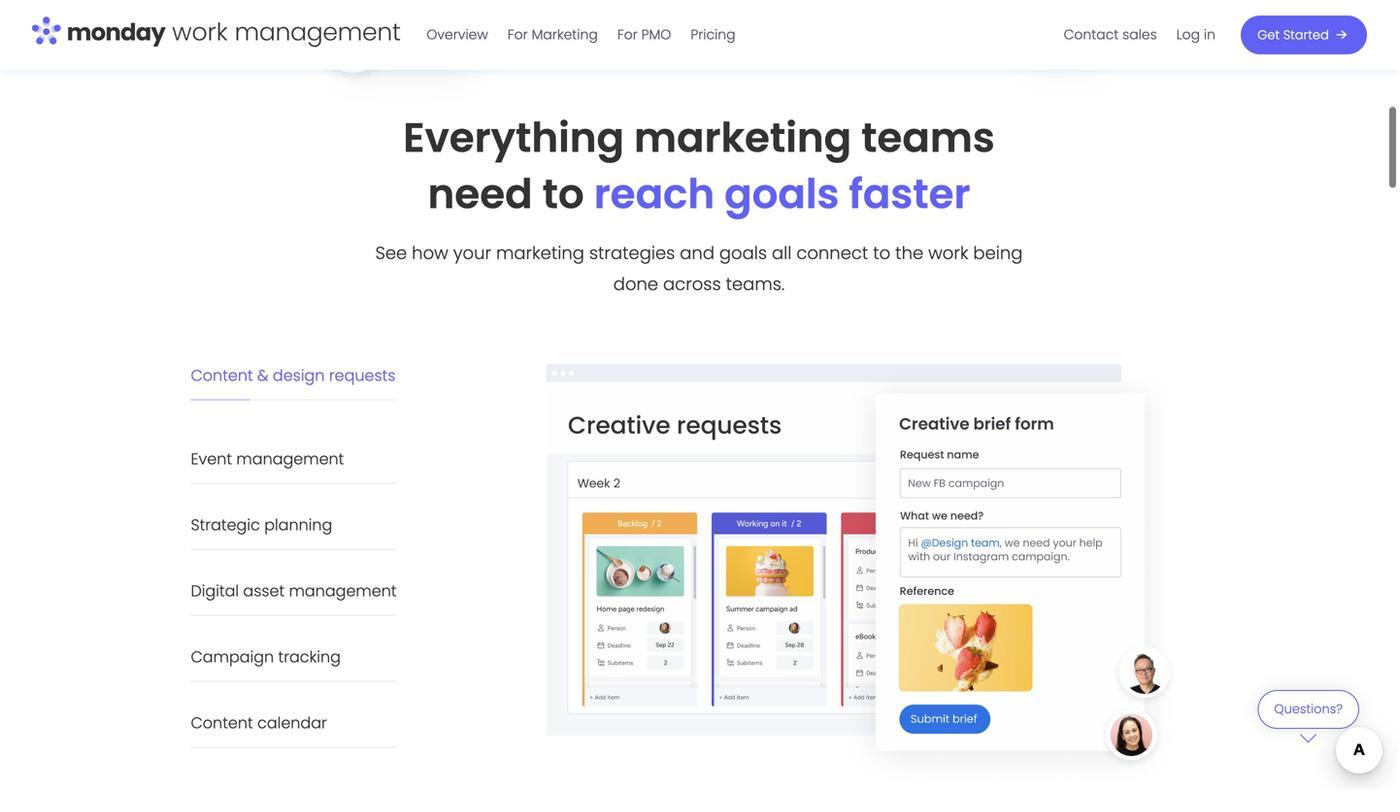 Task type: vqa. For each thing, say whether or not it's contained in the screenshot.
use,
no



Task type: describe. For each thing, give the bounding box(es) containing it.
tracking
[[278, 646, 341, 668]]

planning
[[264, 514, 332, 536]]

for for for pmo
[[618, 25, 638, 44]]

pricing link
[[681, 19, 746, 51]]

done
[[614, 272, 659, 297]]

need
[[428, 165, 533, 222]]

in
[[1204, 25, 1216, 44]]

list containing contact sales
[[1054, 0, 1226, 70]]

event management
[[191, 448, 344, 470]]

everything
[[403, 109, 625, 166]]

content for content & design requests
[[191, 365, 253, 386]]

log in
[[1177, 25, 1216, 44]]

asset
[[243, 580, 285, 602]]

campaign tracking button
[[191, 646, 397, 668]]

connect
[[797, 241, 869, 266]]

contact sales link
[[1054, 19, 1167, 51]]

design
[[273, 365, 325, 386]]

for pmo
[[618, 25, 671, 44]]

overview link
[[417, 19, 498, 51]]

digital asset management button
[[191, 580, 397, 602]]

work
[[929, 241, 969, 266]]

being
[[974, 241, 1023, 266]]

get started
[[1258, 26, 1329, 44]]

content calendar
[[191, 712, 327, 734]]

content for content calendar
[[191, 712, 253, 734]]

campaign
[[191, 646, 274, 668]]

to inside everything marketing teams need to
[[543, 165, 584, 222]]

questions?
[[1275, 701, 1343, 718]]

see
[[375, 241, 407, 266]]

your
[[453, 241, 491, 266]]

for pmo link
[[608, 19, 681, 51]]

teams
[[862, 109, 995, 166]]

&
[[257, 365, 269, 386]]

across
[[663, 272, 721, 297]]

strategies
[[589, 241, 675, 266]]

content design requests image
[[497, 335, 1181, 790]]

log
[[1177, 25, 1201, 44]]



Task type: locate. For each thing, give the bounding box(es) containing it.
0 vertical spatial marketing
[[634, 109, 852, 166]]

content
[[191, 365, 253, 386], [191, 712, 253, 734]]

2 for from the left
[[618, 25, 638, 44]]

how
[[412, 241, 449, 266]]

for marketing
[[508, 25, 598, 44]]

0 vertical spatial content
[[191, 365, 253, 386]]

marketing
[[532, 25, 598, 44]]

calendar
[[257, 712, 327, 734]]

content & design requests button
[[191, 365, 397, 386]]

teams.
[[726, 272, 785, 297]]

1 vertical spatial content
[[191, 712, 253, 734]]

for for for marketing
[[508, 25, 528, 44]]

1 horizontal spatial marketing
[[634, 109, 852, 166]]

faster
[[849, 165, 971, 222]]

to inside see how your marketing strategies and goals all connect to the work being done across teams.
[[873, 241, 891, 266]]

strategic planning button
[[191, 514, 397, 536]]

reach goals faster
[[594, 165, 971, 222]]

for left marketing
[[508, 25, 528, 44]]

content calendar button
[[191, 712, 397, 734]]

for
[[508, 25, 528, 44], [618, 25, 638, 44]]

management up strategic planning button
[[236, 448, 344, 470]]

1 vertical spatial marketing
[[496, 241, 585, 266]]

goals up teams.
[[720, 241, 767, 266]]

for left pmo
[[618, 25, 638, 44]]

event
[[191, 448, 232, 470]]

pmo
[[642, 25, 671, 44]]

everything marketing teams need to
[[403, 109, 995, 222]]

digital asset management
[[191, 580, 397, 602]]

marketing
[[634, 109, 852, 166], [496, 241, 585, 266]]

the
[[896, 241, 924, 266]]

0 horizontal spatial to
[[543, 165, 584, 222]]

0 horizontal spatial for
[[508, 25, 528, 44]]

management up tracking
[[289, 580, 397, 602]]

campaign tracking
[[191, 646, 341, 668]]

list
[[1054, 0, 1226, 70]]

1 horizontal spatial for
[[618, 25, 638, 44]]

and
[[680, 241, 715, 266]]

marketing inside everything marketing teams need to
[[634, 109, 852, 166]]

1 vertical spatial management
[[289, 580, 397, 602]]

content & design requests
[[191, 365, 396, 386]]

questions? button
[[1258, 691, 1360, 743]]

0 vertical spatial goals
[[725, 165, 840, 222]]

goals
[[725, 165, 840, 222], [720, 241, 767, 266]]

content down campaign
[[191, 712, 253, 734]]

get started button
[[1241, 16, 1368, 54]]

strategic planning
[[191, 514, 332, 536]]

started
[[1284, 26, 1329, 44]]

1 horizontal spatial to
[[873, 241, 891, 266]]

get
[[1258, 26, 1280, 44]]

management
[[236, 448, 344, 470], [289, 580, 397, 602]]

main element
[[417, 0, 1368, 70]]

0 vertical spatial management
[[236, 448, 344, 470]]

to left the
[[873, 241, 891, 266]]

log in link
[[1167, 19, 1226, 51]]

overview
[[427, 25, 488, 44]]

0 vertical spatial to
[[543, 165, 584, 222]]

for marketing link
[[498, 19, 608, 51]]

1 vertical spatial goals
[[720, 241, 767, 266]]

to right need
[[543, 165, 584, 222]]

monday.com work management image
[[31, 13, 401, 53]]

requests
[[329, 365, 396, 386]]

contact
[[1064, 25, 1119, 44]]

sales
[[1123, 25, 1158, 44]]

0 horizontal spatial marketing
[[496, 241, 585, 266]]

marketing inside see how your marketing strategies and goals all connect to the work being done across teams.
[[496, 241, 585, 266]]

to
[[543, 165, 584, 222], [873, 241, 891, 266]]

strategic
[[191, 514, 260, 536]]

content left &
[[191, 365, 253, 386]]

1 vertical spatial to
[[873, 241, 891, 266]]

contact sales
[[1064, 25, 1158, 44]]

1 for from the left
[[508, 25, 528, 44]]

1 content from the top
[[191, 365, 253, 386]]

goals up all
[[725, 165, 840, 222]]

goals inside see how your marketing strategies and goals all connect to the work being done across teams.
[[720, 241, 767, 266]]

event management button
[[191, 448, 397, 470]]

all
[[772, 241, 792, 266]]

pricing
[[691, 25, 736, 44]]

digital
[[191, 580, 239, 602]]

see how your marketing strategies and goals all connect to the work being done across teams.
[[375, 241, 1023, 297]]

2 content from the top
[[191, 712, 253, 734]]

reach
[[594, 165, 715, 222]]



